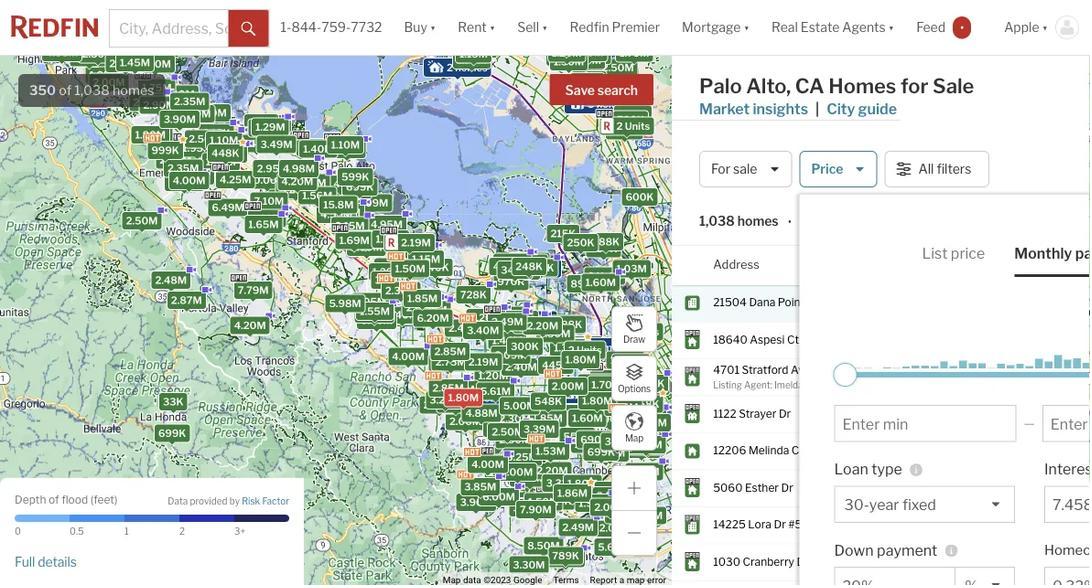 Task type: locate. For each thing, give the bounding box(es) containing it.
• down the for sale button
[[788, 215, 792, 230]]

2.25m up 648k
[[174, 108, 205, 120]]

0 vertical spatial 1.95m
[[182, 142, 213, 154]]

2.85m down 6.20m
[[434, 346, 466, 358]]

700k
[[624, 417, 651, 429]]

feet
[[94, 494, 114, 507]]

3.50m up 8.50m
[[513, 503, 545, 515]]

3.31m
[[546, 478, 576, 490]]

cir
[[792, 444, 806, 458]]

0 vertical spatial •
[[960, 21, 964, 34]]

hrs for 3 hrs
[[1031, 408, 1048, 421]]

1 vertical spatial 450k
[[544, 495, 572, 507]]

0 horizontal spatial 1.65m
[[206, 156, 236, 168]]

1 vertical spatial 1,038
[[699, 214, 735, 229]]

1.95m right 1.53m
[[575, 439, 605, 451]]

1 horizontal spatial •
[[960, 21, 964, 34]]

18 hrs
[[1021, 556, 1053, 570]]

0 horizontal spatial 3.49m
[[261, 139, 293, 151]]

450k
[[493, 261, 521, 273], [544, 495, 572, 507]]

1 vertical spatial 2 homes
[[591, 96, 632, 108]]

5 ▾ from the left
[[889, 20, 894, 35]]

1.00m down 3.25m
[[502, 467, 533, 479]]

2 vertical spatial 2.49m
[[562, 522, 594, 534]]

2 ▾ from the left
[[490, 20, 495, 35]]

strayer
[[739, 407, 777, 421]]

▾ for apple ▾
[[1042, 20, 1048, 35]]

1 vertical spatial 1.75m
[[142, 82, 172, 94]]

$1,995,000
[[824, 482, 884, 496]]

1.28m up 1.55m
[[372, 267, 402, 278]]

3.50m down 3.25m
[[514, 473, 546, 485]]

2.19m
[[401, 237, 431, 249], [468, 357, 498, 368], [441, 398, 471, 410]]

homes
[[586, 48, 618, 60], [455, 62, 488, 74], [113, 82, 154, 98], [614, 91, 647, 102], [599, 91, 631, 103], [600, 96, 632, 108], [600, 96, 632, 108], [600, 96, 632, 108], [597, 98, 629, 110], [738, 214, 779, 229], [525, 263, 558, 275], [591, 342, 623, 354], [591, 389, 623, 401], [463, 393, 495, 405], [588, 401, 621, 413]]

2.48m
[[155, 275, 187, 286]]

3.90m down the 3.85m
[[460, 497, 492, 509]]

5 down save search
[[588, 98, 594, 110]]

4.98m
[[283, 163, 315, 175]]

1   text field from the top
[[1053, 497, 1090, 514]]

1 horizontal spatial 600k
[[626, 191, 654, 203]]

▾ right sell
[[542, 20, 548, 35]]

hrs left enter max text field in the right of the page
[[1031, 408, 1048, 421]]

1.60m up 550k
[[572, 413, 603, 425]]

2.30m down 3.10m
[[385, 285, 417, 297]]

2.85m left '5.61m'
[[432, 383, 464, 395]]

hrs for 5 hrs
[[1031, 482, 1048, 496]]

2.19m down 1.17m
[[441, 398, 471, 410]]

21504 dana point ln
[[713, 296, 820, 309]]

2 horizontal spatial 2.49m
[[562, 522, 594, 534]]

18640 aspesi ct
[[713, 333, 799, 346]]

2.99m up the 4.95m
[[357, 197, 388, 209]]

1,038 inside 1,038 homes •
[[699, 214, 735, 229]]

0 vertical spatial   text field
[[1053, 497, 1090, 514]]

dialog
[[800, 195, 1090, 586]]

0 vertical spatial 3.00m
[[365, 225, 398, 237]]

agents
[[842, 20, 886, 35]]

0 vertical spatial 3.90m
[[164, 113, 196, 125]]

2   text field from the top
[[1053, 578, 1090, 586]]

3.90m
[[164, 113, 196, 125], [460, 497, 492, 509]]

8 homes
[[605, 91, 647, 102]]

price
[[951, 244, 985, 262]]

1122 strayer dr
[[713, 407, 791, 421]]

300k down "215k"
[[526, 262, 554, 274]]

1.90m
[[289, 186, 320, 197]]

1.45m up 970k
[[497, 257, 528, 269]]

0 horizontal spatial 1,038
[[74, 82, 110, 98]]

2 vertical spatial 1.28m
[[585, 403, 615, 415]]

0 vertical spatial 1.20m
[[478, 370, 508, 382]]

1.10m up 448k
[[210, 134, 238, 146]]

data provided by risk factor
[[168, 496, 289, 507]]

1 horizontal spatial 1.45m
[[497, 257, 528, 269]]

450k up 970k
[[493, 261, 521, 273]]

redfin premier button
[[559, 0, 671, 55]]

300k down the 719k
[[511, 341, 539, 353]]

3.00m
[[365, 225, 398, 237], [487, 423, 520, 435]]

padrid
[[805, 380, 833, 391]]

1.30m
[[550, 51, 581, 63], [554, 342, 584, 354]]

homes inside 1,038 homes •
[[738, 214, 779, 229]]

market
[[699, 100, 750, 118]]

0 horizontal spatial 2.75m
[[435, 357, 466, 369]]

1 vertical spatial 600k
[[596, 414, 624, 426]]

dr right cranberry
[[797, 556, 809, 569]]

1 vertical spatial 3.00m
[[487, 423, 520, 435]]

1.35m
[[571, 54, 601, 66], [378, 261, 408, 273], [617, 415, 647, 427], [505, 423, 535, 434]]

1 vertical spatial •
[[788, 215, 792, 230]]

real estate agents ▾
[[772, 20, 894, 35]]

1.37m
[[636, 381, 666, 393]]

1.85m down draw
[[616, 357, 646, 369]]

redfin premier
[[570, 20, 660, 35]]

1.20m
[[478, 370, 508, 382], [632, 441, 662, 453]]

0 horizontal spatial 4.20m
[[234, 320, 266, 332]]

factor
[[262, 496, 289, 507]]

1.36m
[[584, 88, 614, 100]]

1 vertical spatial 1.00m
[[502, 467, 533, 479]]

2 vertical spatial 2.35m
[[636, 417, 667, 429]]

1.35m up 3.80m
[[378, 261, 408, 273]]

4.25m
[[220, 174, 251, 186]]

1.30m up 280k
[[550, 51, 581, 63]]

1.45m up 680k at the right bottom
[[608, 402, 639, 414]]

dr for lora
[[774, 518, 786, 532]]

1.40m up 2.45m
[[164, 88, 195, 100]]

1 vertical spatial 2.90m
[[350, 234, 382, 246]]

1.80m
[[135, 129, 166, 141], [565, 354, 596, 366], [448, 392, 479, 404], [582, 395, 613, 407], [567, 478, 598, 490], [550, 553, 581, 565]]

options button
[[611, 356, 657, 402]]

1 horizontal spatial 1.75m
[[620, 47, 649, 59]]

City, Address, School, Agent, ZIP search field
[[110, 10, 228, 47]]

all filters
[[919, 161, 972, 177]]

5 hrs
[[1021, 482, 1048, 496]]

2.19m up 3.10m
[[401, 237, 431, 249]]

1.40m up 1.44m
[[493, 310, 524, 322]]

3.49m down 1.29m
[[261, 139, 293, 151]]

2.90m up 2.45m
[[143, 99, 175, 111]]

1 vertical spatial 2.25m
[[174, 108, 205, 120]]

1 3.53m from the left
[[597, 491, 628, 503]]

1,038 down the 4.58m
[[74, 82, 110, 98]]

1 vertical spatial 2.15m
[[335, 220, 365, 232]]

draw button
[[611, 307, 657, 352]]

3.49m
[[261, 139, 293, 151], [325, 178, 357, 190]]

google image
[[5, 562, 65, 586]]

1.56m
[[302, 190, 333, 202], [506, 265, 536, 277]]

0 vertical spatial 300k
[[526, 262, 554, 274]]

0 vertical spatial 1.45m
[[120, 57, 150, 69]]

259k
[[590, 243, 617, 255]]

2.19m down '3.40m'
[[468, 357, 498, 368]]

5.98m
[[329, 298, 361, 310]]

2.00m down 729k
[[594, 502, 627, 514]]

map region
[[0, 0, 774, 586]]

0 vertical spatial 1.00m
[[196, 107, 227, 119]]

2.15m down 5.99m
[[335, 220, 365, 232]]

1 horizontal spatial 3.28m
[[598, 491, 630, 502]]

1.60m up 280k
[[568, 57, 599, 69]]

3.00m down 4.88m
[[487, 423, 520, 435]]

4.00m
[[173, 175, 206, 187], [392, 351, 425, 363], [498, 448, 531, 460], [485, 458, 517, 470], [472, 459, 504, 471], [614, 498, 646, 510]]

▾ right the agents
[[889, 20, 894, 35]]

hrs right 18
[[1036, 556, 1053, 570]]

2.25m up 350 of 1,038 homes
[[74, 52, 105, 64]]

▾ for buy ▾
[[430, 20, 436, 35]]

6 ▾ from the left
[[1042, 20, 1048, 35]]

1 vertical spatial 5.00m
[[503, 400, 536, 412]]

of for 350
[[59, 82, 72, 98]]

3.49m up 15.8m
[[325, 178, 357, 190]]

5 left the 8
[[591, 96, 598, 108]]

2.15m down city, address, school, agent, zip search box
[[121, 48, 151, 60]]

1.45m
[[120, 57, 150, 69], [497, 257, 528, 269], [608, 402, 639, 414]]

3 ▾ from the left
[[542, 20, 548, 35]]

2.50m
[[602, 62, 634, 74], [179, 108, 211, 120], [189, 133, 221, 145], [160, 154, 192, 166], [168, 176, 200, 188], [126, 215, 158, 227], [453, 382, 484, 394], [492, 427, 524, 438], [499, 434, 531, 446]]

699k down 690k
[[587, 447, 615, 459]]

1.83m up 3.10m
[[402, 250, 433, 262]]

3
[[512, 256, 519, 268], [1021, 408, 1028, 421], [929, 482, 936, 496], [929, 556, 936, 570]]

4 ▾ from the left
[[744, 20, 750, 35]]

0 vertical spatial 1.65m
[[206, 156, 236, 168]]

0 horizontal spatial 3.90m
[[164, 113, 196, 125]]

2 vertical spatial 2.19m
[[441, 398, 471, 410]]

  text field for homeo
[[1053, 578, 1090, 586]]

0 down the fixed in the right bottom of the page
[[929, 519, 937, 533]]

0 vertical spatial 1.83m
[[402, 250, 433, 262]]

1 vertical spatial 1.96m
[[609, 509, 639, 521]]

699k down '33k'
[[158, 428, 186, 440]]

1.05m up 599k
[[332, 144, 362, 156]]

  text field for interes
[[1053, 497, 1090, 514]]

on redfin
[[1021, 258, 1077, 272]]

1 horizontal spatial 3.90m
[[460, 497, 492, 509]]

1 vertical spatial 1.30m
[[554, 342, 584, 354]]

600k down "1.47m"
[[626, 191, 654, 203]]

full details
[[15, 554, 77, 570]]

(
[[90, 494, 94, 507]]

448k
[[212, 147, 239, 159]]

homeo
[[1044, 542, 1090, 558]]

save
[[565, 83, 595, 98]]

2 up 550k
[[580, 401, 586, 413]]

minimum price slider
[[833, 363, 857, 387]]

depth
[[15, 494, 46, 507]]

real
[[772, 20, 798, 35]]

2.75m up 1.17m
[[435, 357, 466, 369]]

3.30m
[[336, 184, 368, 196], [513, 560, 545, 572]]

dr right esther
[[781, 481, 793, 495]]

1.30m up 445k
[[554, 342, 584, 354]]

1.80m down 8.50m
[[550, 553, 581, 565]]

dr for strayer
[[779, 407, 791, 421]]

599k
[[342, 171, 369, 183]]

898k
[[571, 278, 599, 290]]

ave
[[791, 364, 810, 377]]

0 horizontal spatial 2.25m
[[74, 52, 105, 64]]

imelda
[[774, 380, 803, 391]]

999k down 858k
[[635, 412, 663, 424]]

0 vertical spatial redfin
[[570, 20, 609, 35]]

1 horizontal spatial 2.70m
[[582, 378, 613, 390]]

5.99m
[[329, 207, 361, 219]]

1.15m up 4.98m
[[300, 142, 329, 154]]

1 vertical spatial 1.65m
[[248, 219, 279, 231]]

1 horizontal spatial 2.49m
[[492, 316, 523, 328]]

2 horizontal spatial 1.15m
[[459, 48, 488, 60]]

1 vertical spatial 1.05m
[[356, 296, 386, 308]]

1 horizontal spatial 0
[[929, 519, 937, 533]]

1 vertical spatial 1.95m
[[575, 439, 605, 451]]

2 vertical spatial 1.15m
[[412, 253, 440, 265]]

2.99m down 5.49m
[[351, 242, 382, 254]]

hrs up 3 hrs
[[1030, 371, 1047, 384]]

4.20m down 7.79m at the left of page
[[234, 320, 266, 332]]

4.88m
[[465, 408, 498, 419]]

858k
[[632, 399, 660, 410]]

2.49m up 789k
[[562, 522, 594, 534]]

of right 350 on the left top
[[59, 82, 72, 98]]

— left '1.99m'
[[445, 62, 454, 74]]

1 horizontal spatial —
[[1024, 416, 1035, 432]]

229k right 648k
[[248, 117, 275, 129]]

0 vertical spatial 600k
[[626, 191, 654, 203]]

1.83m down 680k at the right bottom
[[627, 444, 657, 456]]

2.70m up 2.45m
[[133, 97, 164, 109]]

0 horizontal spatial —
[[445, 62, 454, 74]]

2.35m down 858k
[[636, 417, 667, 429]]

1 vertical spatial 2.35m
[[168, 163, 199, 175]]

palo
[[699, 74, 742, 98]]

7.79m
[[238, 285, 269, 297]]

$450,000
[[824, 519, 877, 533]]

dialog containing list price
[[800, 195, 1090, 586]]

1 left 16
[[975, 519, 980, 533]]

• inside 1,038 homes •
[[788, 215, 792, 230]]

5060 esther dr
[[713, 481, 793, 495]]

2 up 970k
[[511, 258, 517, 270]]

18
[[1021, 556, 1034, 570]]

759-
[[322, 20, 351, 35]]

2 down the 9 homes on the right
[[617, 120, 623, 132]]

hrs for 16 hrs
[[1036, 519, 1053, 533]]

3 up   text field
[[929, 556, 936, 570]]

0 horizontal spatial 0
[[15, 527, 21, 538]]

1 ▾ from the left
[[430, 20, 436, 35]]

1.05m up 3.65m
[[356, 296, 386, 308]]

3.85m
[[464, 482, 496, 494]]

1 vertical spatial 1.56m
[[506, 265, 536, 277]]

redfin
[[570, 20, 609, 35], [1040, 258, 1077, 272]]

5
[[591, 96, 598, 108], [588, 98, 594, 110], [516, 263, 523, 275], [1021, 482, 1029, 496]]

3 down 2 hrs
[[1021, 408, 1028, 421]]

0 horizontal spatial 1.00m
[[196, 107, 227, 119]]

2.70m down 1.09m
[[582, 378, 613, 390]]

sale
[[933, 74, 974, 98]]

mortgage
[[682, 20, 741, 35]]

1.28m up 3.65m
[[359, 296, 389, 308]]

1.56m up 1.82m on the bottom of page
[[506, 265, 536, 277]]

▾ right mortgage
[[744, 20, 750, 35]]

0 horizontal spatial 1.15m
[[300, 142, 329, 154]]

2 vertical spatial 1.45m
[[608, 402, 639, 414]]

1 horizontal spatial 2.25m
[[174, 108, 205, 120]]

data
[[168, 496, 188, 507]]

2 left 18
[[975, 556, 982, 570]]

  text field
[[1053, 497, 1090, 514], [1053, 578, 1090, 586]]

2.35m up 648k
[[174, 96, 205, 108]]

648k
[[203, 127, 230, 139]]

dr inside "link"
[[797, 556, 809, 569]]

1.75m down premier
[[620, 47, 649, 59]]

1 vertical spatial 4.20m
[[234, 320, 266, 332]]

1.56m down 3.13m
[[302, 190, 333, 202]]

1.88m
[[252, 213, 282, 225]]

0 horizontal spatial 3.30m
[[336, 184, 368, 196]]

33k
[[163, 396, 184, 408]]

  text field down the 'interes'
[[1053, 497, 1090, 514]]

1 vertical spatial of
[[49, 494, 59, 507]]

2 3.53m from the left
[[610, 491, 641, 503]]

sell ▾ button
[[506, 0, 559, 55]]

dr left the #58
[[774, 518, 786, 532]]

agent:
[[744, 380, 772, 391]]

1.15m up 1.34m
[[459, 48, 488, 60]]

1030 cranberry dr
[[713, 556, 809, 569]]

1 horizontal spatial 1.83m
[[627, 444, 657, 456]]

3.00m up 3.10m
[[365, 225, 398, 237]]

rent ▾ button
[[447, 0, 506, 55]]

1 horizontal spatial 3.49m
[[325, 178, 357, 190]]

2.35m down 2.79m
[[168, 163, 199, 175]]

▾ inside dropdown button
[[889, 20, 894, 35]]

buy
[[404, 20, 427, 35]]

palo alto, ca homes for sale market insights | city guide
[[699, 74, 974, 118]]

3.53m right 1.86m
[[597, 491, 628, 503]]

1.20m down 680k at the right bottom
[[632, 441, 662, 453]]



Task type: describe. For each thing, give the bounding box(es) containing it.
1.44m
[[492, 335, 523, 347]]

2 left the 8
[[591, 96, 597, 108]]

price button
[[800, 151, 877, 188]]

0 horizontal spatial 3.28m
[[280, 184, 311, 196]]

map button
[[611, 406, 657, 451]]

18640
[[713, 333, 748, 346]]

rent
[[458, 20, 487, 35]]

1-
[[281, 20, 291, 35]]

1.34m
[[452, 62, 482, 74]]

dana
[[749, 296, 776, 309]]

1.85m down 548k
[[533, 413, 563, 425]]

payment
[[877, 542, 938, 560]]

1.85m up 350 of 1,038 homes
[[89, 69, 120, 81]]

2.12m
[[633, 510, 663, 522]]

1 vertical spatial 1.15m
[[300, 142, 329, 154]]

4.95m
[[371, 219, 403, 231]]

guide
[[858, 100, 897, 118]]

hrs for 18 hrs
[[1036, 556, 1053, 570]]

1.40m up 4.98m
[[303, 143, 334, 155]]

5 up 970k
[[516, 263, 523, 275]]

229k up 2.95m
[[254, 118, 281, 130]]

risk factor link
[[242, 495, 289, 508]]

0 vertical spatial 2.35m
[[174, 96, 205, 108]]

0 horizontal spatial 1.20m
[[478, 370, 508, 382]]

1030 cranberry dr link
[[713, 555, 844, 570]]

1.82m
[[523, 315, 553, 327]]

2.00m down 3.20m
[[449, 416, 482, 428]]

14225 lora dr #58 link
[[713, 518, 844, 533]]

350
[[29, 82, 56, 98]]

1.55m
[[360, 306, 390, 318]]

699k up 1.44m
[[507, 314, 534, 326]]

price
[[811, 161, 844, 177]]

0 vertical spatial 1.28m
[[372, 267, 402, 278]]

1 vertical spatial 2.19m
[[468, 357, 498, 368]]

esther
[[745, 481, 779, 495]]

1.53m
[[536, 446, 566, 457]]

640k
[[421, 262, 449, 274]]

flood
[[61, 494, 88, 507]]

filters
[[937, 161, 972, 177]]

5.61m
[[481, 386, 511, 398]]

full
[[15, 554, 35, 570]]

548k
[[535, 396, 562, 408]]

690k
[[581, 435, 609, 446]]

2 up 1.09m
[[626, 327, 632, 338]]

$1,348,000
[[824, 408, 884, 421]]

2 vertical spatial 2 homes
[[580, 401, 621, 413]]

2.30m up 350 of 1,038 homes
[[109, 58, 141, 70]]

mortgage ▾ button
[[671, 0, 761, 55]]

1.80m down '496k'
[[565, 354, 596, 366]]

buy ▾
[[404, 20, 436, 35]]

1 horizontal spatial 1.20m
[[632, 441, 662, 453]]

2.45m
[[137, 128, 169, 140]]

2.00m down 2.79m
[[178, 170, 210, 182]]

on
[[1021, 258, 1037, 272]]

2 up 445k
[[568, 345, 575, 357]]

699k up 15.8m
[[346, 181, 374, 193]]

1 vertical spatial 1.60m
[[585, 277, 616, 289]]

0 vertical spatial 2.85m
[[434, 346, 466, 358]]

search
[[598, 83, 638, 98]]

1.26m
[[492, 335, 522, 347]]

1 horizontal spatial 1.10m
[[331, 139, 360, 151]]

839k
[[637, 378, 665, 390]]

baths
[[975, 258, 1008, 272]]

0 horizontal spatial 2.90m
[[143, 99, 175, 111]]

sell ▾ button
[[517, 0, 548, 55]]

2 hrs
[[1021, 371, 1047, 384]]

5.49m
[[342, 222, 374, 234]]

1 vertical spatial 2.85m
[[432, 383, 464, 395]]

Enter min text field
[[843, 416, 1008, 433]]

0 vertical spatial 1.05m
[[332, 144, 362, 156]]

0 vertical spatial 2.49m
[[492, 316, 523, 328]]

1 vertical spatial 3.50m
[[513, 503, 545, 515]]

0 horizontal spatial 1.10m
[[210, 134, 238, 146]]

1 horizontal spatial 450k
[[544, 495, 572, 507]]

estate
[[801, 20, 840, 35]]

beds button
[[929, 244, 958, 285]]

1 horizontal spatial 5.00m
[[503, 400, 536, 412]]

2 down the 259k
[[588, 271, 594, 283]]

0 horizontal spatial 450k
[[493, 261, 521, 273]]

of for depth
[[49, 494, 59, 507]]

0 vertical spatial 2.19m
[[401, 237, 431, 249]]

city guide link
[[827, 98, 901, 120]]

0 vertical spatial 2.75m
[[435, 357, 466, 369]]

280k
[[575, 74, 603, 86]]

0 horizontal spatial 1.45m
[[120, 57, 150, 69]]

4701
[[713, 364, 740, 377]]

1.35m up 280k
[[571, 54, 601, 66]]

1 vertical spatial 2.49m
[[432, 357, 464, 369]]

6.36m
[[361, 315, 393, 327]]

14225 lora dr #58
[[713, 518, 810, 532]]

215k
[[551, 228, 576, 240]]

0 horizontal spatial 3.00m
[[365, 225, 398, 237]]

3 hrs
[[1021, 408, 1048, 421]]

redfin inside button
[[1040, 258, 1077, 272]]

0 horizontal spatial 1
[[124, 527, 129, 538]]

0 vertical spatial 2.15m
[[121, 48, 151, 60]]

)
[[114, 494, 118, 507]]

dr for esther
[[781, 481, 793, 495]]

1 horizontal spatial 1.65m
[[248, 219, 279, 231]]

729k
[[598, 485, 625, 497]]

1 horizontal spatial 1
[[975, 519, 980, 533]]

1.40m down 690k
[[595, 448, 625, 460]]

639k
[[580, 50, 608, 61]]

0 vertical spatial 2 homes
[[447, 62, 488, 74]]

fixed
[[903, 497, 936, 514]]

4701 stratford ave link
[[713, 363, 844, 378]]

1 vertical spatial 1.83m
[[627, 444, 657, 456]]

1,038 homes •
[[699, 214, 792, 230]]

dr for cranberry
[[797, 556, 809, 569]]

248k
[[516, 261, 543, 273]]

2 up 3 hrs
[[1021, 371, 1028, 384]]

3.10m
[[392, 265, 422, 277]]

185k
[[262, 118, 288, 130]]

1 horizontal spatial 2.15m
[[335, 220, 365, 232]]

2.30m left 1.63m
[[82, 48, 114, 60]]

4.59m
[[320, 209, 353, 220]]

1.92m
[[272, 179, 302, 191]]

7.90m
[[520, 504, 552, 516]]

  text field
[[843, 578, 948, 586]]

0 horizontal spatial 5.00m
[[389, 265, 422, 276]]

▾ for mortgage ▾
[[744, 20, 750, 35]]

1 vertical spatial 3.28m
[[598, 491, 630, 502]]

1.80m left 729k
[[567, 478, 598, 490]]

1 horizontal spatial 3.00m
[[487, 423, 520, 435]]

1.85m up 6.20m
[[407, 293, 438, 305]]

▾ for rent ▾
[[490, 20, 495, 35]]

12206 melinda cir link
[[713, 443, 844, 458]]

for sale button
[[699, 151, 792, 188]]

2.00m up 5.65m
[[599, 523, 631, 535]]

homes
[[829, 74, 897, 98]]

real estate agents ▾ link
[[772, 0, 894, 55]]

3 up the fixed in the right bottom of the page
[[929, 482, 936, 496]]

2.30m down city, address, school, agent, zip search box
[[139, 58, 171, 70]]

all filters button
[[885, 151, 989, 188]]

5 up 16
[[1021, 482, 1029, 496]]

0 vertical spatial 3.50m
[[514, 473, 546, 485]]

2 left 5 hrs
[[975, 482, 982, 496]]

— inside the "map" region
[[445, 62, 454, 74]]

0 vertical spatial 1.75m
[[620, 47, 649, 59]]

0 vertical spatial 2.70m
[[133, 97, 164, 109]]

2.30m down '5.61m'
[[499, 413, 531, 425]]

0 vertical spatial 2.99m
[[357, 197, 388, 209]]

2.00m down 1.63m
[[93, 77, 125, 88]]

8
[[605, 91, 612, 102]]

0 vertical spatial 1.60m
[[568, 57, 599, 69]]

1 vertical spatial 2.70m
[[582, 378, 613, 390]]

6.20m
[[417, 313, 449, 324]]

0 vertical spatial 1,038
[[74, 82, 110, 98]]

2.00m down 445k
[[552, 381, 584, 393]]

1 horizontal spatial 2.75m
[[518, 483, 549, 495]]

350 of 1,038 homes
[[29, 82, 154, 98]]

monthly payment element
[[1015, 230, 1090, 277]]

options
[[618, 384, 651, 395]]

12206 melinda cir
[[713, 444, 806, 458]]

Enter max text field
[[1051, 416, 1090, 433]]

14225
[[713, 518, 746, 532]]

1 horizontal spatial 4.20m
[[281, 176, 313, 188]]

2 left 9
[[584, 89, 590, 101]]

1 horizontal spatial 3.30m
[[513, 560, 545, 572]]

1 vertical spatial 2.99m
[[351, 242, 382, 254]]

1 vertical spatial 1.45m
[[497, 257, 528, 269]]

2 left 2 hrs
[[975, 371, 982, 384]]

1.35m up 3.25m
[[505, 423, 535, 434]]

0 vertical spatial 3.30m
[[336, 184, 368, 196]]

submit search image
[[241, 22, 256, 36]]

on redfin button
[[1021, 244, 1088, 285]]

0 horizontal spatial 999k
[[151, 145, 179, 156]]

2 left '1.99m'
[[447, 62, 453, 74]]

1 horizontal spatial 999k
[[553, 408, 581, 420]]

redfin inside button
[[570, 20, 609, 35]]

hrs for 2 hrs
[[1030, 371, 1047, 384]]

30-
[[844, 497, 869, 514]]

3 inside the "map" region
[[512, 256, 519, 268]]

2 horizontal spatial 999k
[[635, 412, 663, 424]]

1.80m up 4.88m
[[448, 392, 479, 404]]

1.80m down the 628k
[[135, 129, 166, 141]]

1030
[[713, 556, 741, 569]]

save search button
[[550, 74, 654, 105]]

1.80m down 1.70m
[[582, 395, 613, 407]]

0 vertical spatial 1.56m
[[302, 190, 333, 202]]

0 vertical spatial 1.96m
[[629, 466, 660, 478]]

21504
[[713, 296, 747, 309]]

▾ for sell ▾
[[542, 20, 548, 35]]

1.29m
[[255, 121, 285, 133]]

city
[[827, 100, 855, 118]]

1 vertical spatial 3.90m
[[460, 497, 492, 509]]

2 vertical spatial 1.95m
[[579, 498, 609, 510]]

1.35m up map
[[617, 415, 647, 427]]

2 horizontal spatial 1.45m
[[608, 402, 639, 414]]

1.70m
[[592, 380, 622, 391]]

2 down data
[[179, 527, 185, 538]]

2.95m
[[257, 163, 289, 175]]

0 horizontal spatial 1.83m
[[402, 250, 433, 262]]

list price element
[[922, 230, 985, 277]]

1 horizontal spatial 1.56m
[[506, 265, 536, 277]]

0 vertical spatial 1.30m
[[550, 51, 581, 63]]

1 vertical spatial 300k
[[511, 341, 539, 353]]

1 vertical spatial 1.28m
[[359, 296, 389, 308]]

full details button
[[15, 554, 77, 571]]

2 vertical spatial 1.60m
[[572, 413, 603, 425]]

list
[[922, 244, 948, 262]]



Task type: vqa. For each thing, say whether or not it's contained in the screenshot.
Arlington Apartments For Rent link
no



